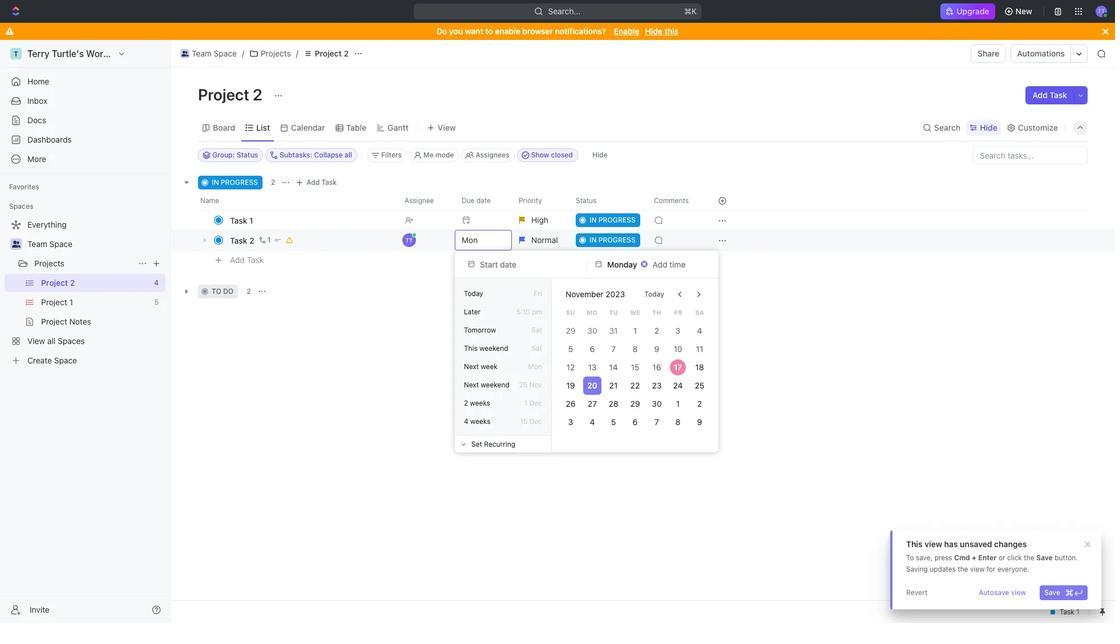 Task type: describe. For each thing, give the bounding box(es) containing it.
dashboards
[[27, 135, 72, 144]]

view for this
[[925, 539, 942, 549]]

user group image
[[12, 241, 20, 248]]

1 horizontal spatial team space
[[192, 49, 237, 58]]

20
[[587, 381, 597, 390]]

do
[[223, 287, 234, 296]]

today button
[[638, 285, 671, 304]]

project 2 link
[[301, 47, 352, 61]]

1 horizontal spatial 4
[[590, 417, 595, 427]]

0 horizontal spatial 4
[[464, 417, 468, 426]]

0 horizontal spatial add
[[230, 255, 245, 265]]

in
[[212, 178, 219, 187]]

sat for tomorrow
[[532, 326, 542, 334]]

sa
[[696, 309, 704, 316]]

search...
[[548, 6, 581, 16]]

18
[[696, 362, 704, 372]]

pm
[[532, 308, 542, 316]]

cmd
[[954, 554, 970, 562]]

tomorrow
[[464, 326, 496, 334]]

0 horizontal spatial today
[[464, 289, 483, 298]]

sidebar navigation
[[0, 40, 171, 623]]

2 horizontal spatial 4
[[697, 326, 702, 336]]

autosave view
[[979, 589, 1026, 597]]

23
[[652, 381, 662, 390]]

1 button
[[257, 235, 272, 246]]

mon
[[528, 362, 542, 371]]

25 nov
[[519, 381, 542, 389]]

share button
[[971, 45, 1007, 63]]

this
[[665, 26, 679, 36]]

docs link
[[5, 111, 166, 130]]

updates
[[930, 565, 956, 574]]

1 horizontal spatial add task button
[[293, 176, 341, 190]]

set
[[471, 440, 482, 448]]

4 weeks
[[464, 417, 491, 426]]

upgrade
[[957, 6, 990, 16]]

5:10
[[516, 308, 530, 316]]

november
[[566, 289, 604, 299]]

browser
[[523, 26, 553, 36]]

13
[[588, 362, 597, 372]]

1 down we
[[634, 326, 637, 336]]

this for view
[[906, 539, 923, 549]]

1 horizontal spatial hide
[[645, 26, 663, 36]]

dashboards link
[[5, 131, 166, 149]]

home link
[[5, 72, 166, 91]]

16
[[653, 362, 661, 372]]

team inside "tree"
[[27, 239, 47, 249]]

favorites
[[9, 183, 39, 191]]

you
[[449, 26, 463, 36]]

invite
[[30, 605, 50, 614]]

1 vertical spatial 29
[[630, 399, 640, 409]]

to
[[906, 554, 914, 562]]

calendar link
[[289, 120, 325, 136]]

this for weekend
[[464, 344, 478, 353]]

this view has unsaved changes to save, press cmd + enter or click the save button. saving updates the view for everyone.
[[906, 539, 1078, 574]]

Add time text field
[[653, 259, 687, 269]]

su
[[566, 309, 575, 316]]

+
[[972, 554, 977, 562]]

11
[[696, 344, 704, 354]]

28
[[609, 399, 619, 409]]

0 vertical spatial 6
[[590, 344, 595, 354]]

2 vertical spatial add task
[[230, 255, 264, 265]]

0 horizontal spatial 9
[[654, 344, 659, 354]]

task up task 1 link
[[322, 178, 337, 187]]

sat for this weekend
[[532, 344, 542, 353]]

0 horizontal spatial 7
[[612, 344, 616, 354]]

projects inside sidebar navigation
[[34, 259, 64, 268]]

next week
[[464, 362, 498, 371]]

2 / from the left
[[296, 49, 298, 58]]

15 for 15
[[631, 362, 640, 372]]

list link
[[254, 120, 270, 136]]

in progress
[[212, 178, 258, 187]]

2 horizontal spatial add task button
[[1026, 86, 1074, 104]]

save inside this view has unsaved changes to save, press cmd + enter or click the save button. saving updates the view for everyone.
[[1037, 554, 1053, 562]]

customize
[[1018, 122, 1058, 132]]

mo
[[587, 309, 598, 316]]

save button
[[1040, 586, 1088, 600]]

0 vertical spatial 30
[[587, 326, 597, 336]]

this weekend
[[464, 344, 508, 353]]

november 2023
[[566, 289, 625, 299]]

hide button
[[966, 120, 1001, 136]]

space inside sidebar navigation
[[49, 239, 72, 249]]

assignees button
[[461, 148, 515, 162]]

1 horizontal spatial to
[[485, 26, 493, 36]]

autosave view button
[[974, 586, 1031, 600]]

0 horizontal spatial project
[[198, 85, 249, 104]]

user group image
[[181, 51, 189, 57]]

do
[[437, 26, 447, 36]]

autosave
[[979, 589, 1010, 597]]

2 weeks
[[464, 399, 490, 408]]

1 vertical spatial 7
[[655, 417, 659, 427]]

gantt link
[[385, 120, 409, 136]]

button.
[[1055, 554, 1078, 562]]

task down 1 button at the left top of page
[[247, 255, 264, 265]]

1 down '25 nov'
[[524, 399, 528, 408]]

15 dec
[[520, 417, 542, 426]]

21
[[610, 381, 618, 390]]

board
[[213, 122, 235, 132]]

1 horizontal spatial projects
[[261, 49, 291, 58]]

1 vertical spatial add task
[[307, 178, 337, 187]]

calendar
[[291, 122, 325, 132]]

home
[[27, 76, 49, 86]]

later
[[464, 308, 481, 316]]

1 vertical spatial to
[[212, 287, 221, 296]]

10
[[674, 344, 683, 354]]

weekend for this weekend
[[480, 344, 508, 353]]

1 vertical spatial 5
[[611, 417, 616, 427]]

1 horizontal spatial add
[[307, 178, 320, 187]]

1 horizontal spatial team
[[192, 49, 212, 58]]

everyone.
[[998, 565, 1029, 574]]

view for autosave
[[1011, 589, 1026, 597]]

saving
[[906, 565, 928, 574]]

to do
[[212, 287, 234, 296]]

enable
[[614, 26, 639, 36]]

week
[[481, 362, 498, 371]]

dec for 15 dec
[[530, 417, 542, 426]]

0 vertical spatial 5
[[568, 344, 573, 354]]

enable
[[495, 26, 520, 36]]

revert
[[906, 589, 928, 597]]

1 vertical spatial project 2
[[198, 85, 266, 104]]

0 vertical spatial the
[[1024, 554, 1035, 562]]

2 vertical spatial add task button
[[225, 253, 268, 267]]

we
[[630, 309, 640, 316]]

new
[[1016, 6, 1033, 16]]

has
[[944, 539, 958, 549]]

hide inside dropdown button
[[980, 122, 998, 132]]

dec for 1 dec
[[530, 399, 542, 408]]

19
[[566, 381, 575, 390]]

unsaved
[[960, 539, 992, 549]]



Task type: locate. For each thing, give the bounding box(es) containing it.
today inside button
[[645, 290, 664, 299]]

1 down 24 on the right
[[677, 399, 680, 409]]

1 / from the left
[[242, 49, 244, 58]]

5:10 pm
[[516, 308, 542, 316]]

weeks down 2 weeks
[[470, 417, 491, 426]]

1 inside task 1 link
[[249, 215, 253, 225]]

save
[[1037, 554, 1053, 562], [1045, 589, 1061, 597]]

0 horizontal spatial the
[[958, 565, 968, 574]]

1 vertical spatial add task button
[[293, 176, 341, 190]]

1 vertical spatial save
[[1045, 589, 1061, 597]]

25 for 25
[[695, 381, 705, 390]]

add task button down task 2 at the left of the page
[[225, 253, 268, 267]]

gantt
[[388, 122, 409, 132]]

0 horizontal spatial projects
[[34, 259, 64, 268]]

17
[[674, 362, 683, 372]]

tu
[[609, 309, 618, 316]]

0 vertical spatial team space link
[[178, 47, 240, 61]]

6
[[590, 344, 595, 354], [633, 417, 638, 427]]

0 horizontal spatial view
[[925, 539, 942, 549]]

today up later on the left of page
[[464, 289, 483, 298]]

view up the save,
[[925, 539, 942, 549]]

1 vertical spatial 9
[[697, 417, 702, 427]]

weeks for 4 weeks
[[470, 417, 491, 426]]

0 horizontal spatial this
[[464, 344, 478, 353]]

add task button up task 1 link
[[293, 176, 341, 190]]

team space right user group image
[[192, 49, 237, 58]]

5 up 12
[[568, 344, 573, 354]]

/
[[242, 49, 244, 58], [296, 49, 298, 58]]

0 vertical spatial to
[[485, 26, 493, 36]]

0 horizontal spatial 30
[[587, 326, 597, 336]]

6 up 13
[[590, 344, 595, 354]]

sat down pm
[[532, 326, 542, 334]]

1 horizontal spatial 3
[[676, 326, 681, 336]]

1 horizontal spatial 7
[[655, 417, 659, 427]]

1 vertical spatial team
[[27, 239, 47, 249]]

2 horizontal spatial view
[[1011, 589, 1026, 597]]

Due date text field
[[607, 259, 638, 269]]

1 horizontal spatial view
[[970, 565, 985, 574]]

0 vertical spatial add
[[1033, 90, 1048, 100]]

add task down task 2 at the left of the page
[[230, 255, 264, 265]]

25 left the nov
[[519, 381, 528, 389]]

weekend down 'week'
[[481, 381, 510, 389]]

25
[[519, 381, 528, 389], [695, 381, 705, 390]]

1 inside 1 button
[[267, 236, 271, 244]]

0 horizontal spatial hide
[[592, 151, 608, 159]]

for
[[987, 565, 996, 574]]

30
[[587, 326, 597, 336], [652, 399, 662, 409]]

task 1
[[230, 215, 253, 225]]

1 vertical spatial 30
[[652, 399, 662, 409]]

0 horizontal spatial 5
[[568, 344, 573, 354]]

progress
[[221, 178, 258, 187]]

new button
[[1000, 2, 1039, 21]]

table link
[[344, 120, 367, 136]]

the down cmd
[[958, 565, 968, 574]]

or
[[999, 554, 1006, 562]]

projects link inside sidebar navigation
[[34, 255, 134, 273]]

24
[[674, 381, 683, 390]]

add task button
[[1026, 86, 1074, 104], [293, 176, 341, 190], [225, 253, 268, 267]]

Start date text field
[[480, 259, 575, 269]]

1 horizontal spatial /
[[296, 49, 298, 58]]

0 horizontal spatial space
[[49, 239, 72, 249]]

9 down 18
[[697, 417, 702, 427]]

1 next from the top
[[464, 362, 479, 371]]

save left button.
[[1037, 554, 1053, 562]]

0 vertical spatial save
[[1037, 554, 1053, 562]]

0 vertical spatial add task
[[1033, 90, 1067, 100]]

this
[[464, 344, 478, 353], [906, 539, 923, 549]]

dec down 1 dec
[[530, 417, 542, 426]]

task up customize
[[1050, 90, 1067, 100]]

1 dec
[[524, 399, 542, 408]]

2023
[[606, 289, 625, 299]]

next for next weekend
[[464, 381, 479, 389]]

25 down 18
[[695, 381, 705, 390]]

0 vertical spatial 9
[[654, 344, 659, 354]]

weeks for 2 weeks
[[470, 399, 490, 408]]

1 horizontal spatial 30
[[652, 399, 662, 409]]

1 horizontal spatial project 2
[[315, 49, 349, 58]]

1 right task 2 at the left of the page
[[267, 236, 271, 244]]

1 horizontal spatial add task
[[307, 178, 337, 187]]

1 horizontal spatial 29
[[630, 399, 640, 409]]

weekend up 'week'
[[480, 344, 508, 353]]

this down tomorrow
[[464, 344, 478, 353]]

search
[[934, 122, 961, 132]]

next weekend
[[464, 381, 510, 389]]

to left the do
[[212, 287, 221, 296]]

add up customize
[[1033, 90, 1048, 100]]

0 vertical spatial view
[[925, 539, 942, 549]]

22
[[631, 381, 640, 390]]

next left 'week'
[[464, 362, 479, 371]]

task down task 1
[[230, 235, 247, 245]]

weeks up the 4 weeks
[[470, 399, 490, 408]]

1 horizontal spatial 8
[[676, 417, 681, 427]]

save inside save button
[[1045, 589, 1061, 597]]

8 down 24 on the right
[[676, 417, 681, 427]]

tree
[[5, 216, 166, 370]]

1 horizontal spatial projects link
[[247, 47, 294, 61]]

0 vertical spatial 8
[[633, 344, 638, 354]]

automations
[[1017, 49, 1065, 58]]

4
[[697, 326, 702, 336], [464, 417, 468, 426], [590, 417, 595, 427]]

view
[[925, 539, 942, 549], [970, 565, 985, 574], [1011, 589, 1026, 597]]

0 vertical spatial 29
[[566, 326, 576, 336]]

this inside this view has unsaved changes to save, press cmd + enter or click the save button. saving updates the view for everyone.
[[906, 539, 923, 549]]

1 vertical spatial the
[[958, 565, 968, 574]]

team space inside "tree"
[[27, 239, 72, 249]]

do you want to enable browser notifications? enable hide this
[[437, 26, 679, 36]]

the right 'click'
[[1024, 554, 1035, 562]]

1 vertical spatial weekend
[[481, 381, 510, 389]]

space right user group icon on the left top
[[49, 239, 72, 249]]

add down task 2 at the left of the page
[[230, 255, 245, 265]]

25 for 25 nov
[[519, 381, 528, 389]]

0 horizontal spatial team
[[27, 239, 47, 249]]

add task up customize
[[1033, 90, 1067, 100]]

inbox
[[27, 96, 47, 106]]

3 down 26 on the right bottom of the page
[[568, 417, 573, 427]]

14
[[609, 362, 618, 372]]

8
[[633, 344, 638, 354], [676, 417, 681, 427]]

save,
[[916, 554, 933, 562]]

0 horizontal spatial 25
[[519, 381, 528, 389]]

27
[[588, 399, 597, 409]]

table
[[346, 122, 367, 132]]

0 vertical spatial team
[[192, 49, 212, 58]]

team right user group image
[[192, 49, 212, 58]]

2 dec from the top
[[530, 417, 542, 426]]

weekend
[[480, 344, 508, 353], [481, 381, 510, 389]]

0 vertical spatial projects
[[261, 49, 291, 58]]

0 horizontal spatial 15
[[520, 417, 528, 426]]

0 horizontal spatial add task button
[[225, 253, 268, 267]]

inbox link
[[5, 92, 166, 110]]

1 horizontal spatial 6
[[633, 417, 638, 427]]

0 horizontal spatial team space link
[[27, 235, 163, 253]]

8 up the 22
[[633, 344, 638, 354]]

30 down "23"
[[652, 399, 662, 409]]

7 down "23"
[[655, 417, 659, 427]]

save down button.
[[1045, 589, 1061, 597]]

1 dec from the top
[[530, 399, 542, 408]]

15 for 15 dec
[[520, 417, 528, 426]]

0 vertical spatial add task button
[[1026, 86, 1074, 104]]

view inside button
[[1011, 589, 1026, 597]]

this up to
[[906, 539, 923, 549]]

next for next week
[[464, 362, 479, 371]]

list
[[256, 122, 270, 132]]

1 vertical spatial dec
[[530, 417, 542, 426]]

fr
[[674, 309, 682, 316]]

space right user group image
[[214, 49, 237, 58]]

1 vertical spatial 6
[[633, 417, 638, 427]]

31
[[610, 326, 618, 336]]

today up th
[[645, 290, 664, 299]]

add up task 1 link
[[307, 178, 320, 187]]

0 horizontal spatial 3
[[568, 417, 573, 427]]

2 next from the top
[[464, 381, 479, 389]]

9
[[654, 344, 659, 354], [697, 417, 702, 427]]

29 down the 22
[[630, 399, 640, 409]]

add task up task 1 link
[[307, 178, 337, 187]]

dec down the nov
[[530, 399, 542, 408]]

view down everyone.
[[1011, 589, 1026, 597]]

0 vertical spatial projects link
[[247, 47, 294, 61]]

1 vertical spatial hide
[[980, 122, 998, 132]]

team space link
[[178, 47, 240, 61], [27, 235, 163, 253]]

to right want
[[485, 26, 493, 36]]

weekend for next weekend
[[481, 381, 510, 389]]

3
[[676, 326, 681, 336], [568, 417, 573, 427]]

automations button
[[1012, 45, 1071, 62]]

search button
[[920, 120, 964, 136]]

1 horizontal spatial project
[[315, 49, 342, 58]]

task inside task 1 link
[[230, 215, 247, 225]]

0 vertical spatial team space
[[192, 49, 237, 58]]

1 vertical spatial 8
[[676, 417, 681, 427]]

4 down 27 at the right of the page
[[590, 417, 595, 427]]

0 vertical spatial weeks
[[470, 399, 490, 408]]

15 up the 22
[[631, 362, 640, 372]]

docs
[[27, 115, 46, 125]]

1 vertical spatial space
[[49, 239, 72, 249]]

29 down the su
[[566, 326, 576, 336]]

fri
[[534, 289, 542, 298]]

sat up mon at bottom left
[[532, 344, 542, 353]]

tree containing team space
[[5, 216, 166, 370]]

0 vertical spatial project
[[315, 49, 342, 58]]

view down +
[[970, 565, 985, 574]]

dec
[[530, 399, 542, 408], [530, 417, 542, 426]]

team space right user group icon on the left top
[[27, 239, 72, 249]]

1 vertical spatial team space link
[[27, 235, 163, 253]]

next up 2 weeks
[[464, 381, 479, 389]]

0 vertical spatial hide
[[645, 26, 663, 36]]

set recurring
[[471, 440, 515, 448]]

9 up 16 at the bottom of page
[[654, 344, 659, 354]]

1 up task 2 at the left of the page
[[249, 215, 253, 225]]

0 vertical spatial dec
[[530, 399, 542, 408]]

project 2
[[315, 49, 349, 58], [198, 85, 266, 104]]

1 vertical spatial sat
[[532, 344, 542, 353]]

1 horizontal spatial this
[[906, 539, 923, 549]]

15 down 1 dec
[[520, 417, 528, 426]]

click
[[1007, 554, 1022, 562]]

hide inside button
[[592, 151, 608, 159]]

4 down 2 weeks
[[464, 417, 468, 426]]

2 horizontal spatial add
[[1033, 90, 1048, 100]]

⌘k
[[684, 6, 697, 16]]

1 vertical spatial view
[[970, 565, 985, 574]]

5 down 28
[[611, 417, 616, 427]]

3 up the 10
[[676, 326, 681, 336]]

0 horizontal spatial 29
[[566, 326, 576, 336]]

share
[[978, 49, 1000, 58]]

1 vertical spatial this
[[906, 539, 923, 549]]

0 vertical spatial this
[[464, 344, 478, 353]]

4 up the 11
[[697, 326, 702, 336]]

assignees
[[476, 151, 510, 159]]

add task button up customize
[[1026, 86, 1074, 104]]

team
[[192, 49, 212, 58], [27, 239, 47, 249]]

0 vertical spatial weekend
[[480, 344, 508, 353]]

1 vertical spatial weeks
[[470, 417, 491, 426]]

Search tasks... text field
[[973, 147, 1087, 164]]

1 vertical spatial next
[[464, 381, 479, 389]]

task up task 2 at the left of the page
[[230, 215, 247, 225]]

5
[[568, 344, 573, 354], [611, 417, 616, 427]]

1 horizontal spatial 9
[[697, 417, 702, 427]]

0 horizontal spatial add task
[[230, 255, 264, 265]]

0 horizontal spatial team space
[[27, 239, 72, 249]]

1 horizontal spatial 5
[[611, 417, 616, 427]]

team right user group icon on the left top
[[27, 239, 47, 249]]

revert button
[[902, 586, 932, 600]]

1 25 from the left
[[519, 381, 528, 389]]

0 horizontal spatial to
[[212, 287, 221, 296]]

0 vertical spatial project 2
[[315, 49, 349, 58]]

press
[[935, 554, 952, 562]]

6 down the 22
[[633, 417, 638, 427]]

15
[[631, 362, 640, 372], [520, 417, 528, 426]]

tree inside sidebar navigation
[[5, 216, 166, 370]]

task
[[1050, 90, 1067, 100], [322, 178, 337, 187], [230, 215, 247, 225], [230, 235, 247, 245], [247, 255, 264, 265]]

0 horizontal spatial projects link
[[34, 255, 134, 273]]

0 vertical spatial 3
[[676, 326, 681, 336]]

2 horizontal spatial hide
[[980, 122, 998, 132]]

2 sat from the top
[[532, 344, 542, 353]]

recurring
[[484, 440, 515, 448]]

favorites button
[[5, 180, 44, 194]]

30 down mo
[[587, 326, 597, 336]]

want
[[465, 26, 483, 36]]

th
[[652, 309, 661, 316]]

2 25 from the left
[[695, 381, 705, 390]]

7 down 31
[[612, 344, 616, 354]]

customize button
[[1003, 120, 1062, 136]]

board link
[[211, 120, 235, 136]]

1 horizontal spatial 25
[[695, 381, 705, 390]]

1 sat from the top
[[532, 326, 542, 334]]

0 vertical spatial sat
[[532, 326, 542, 334]]

1 horizontal spatial today
[[645, 290, 664, 299]]

0 vertical spatial space
[[214, 49, 237, 58]]



Task type: vqa. For each thing, say whether or not it's contained in the screenshot.


